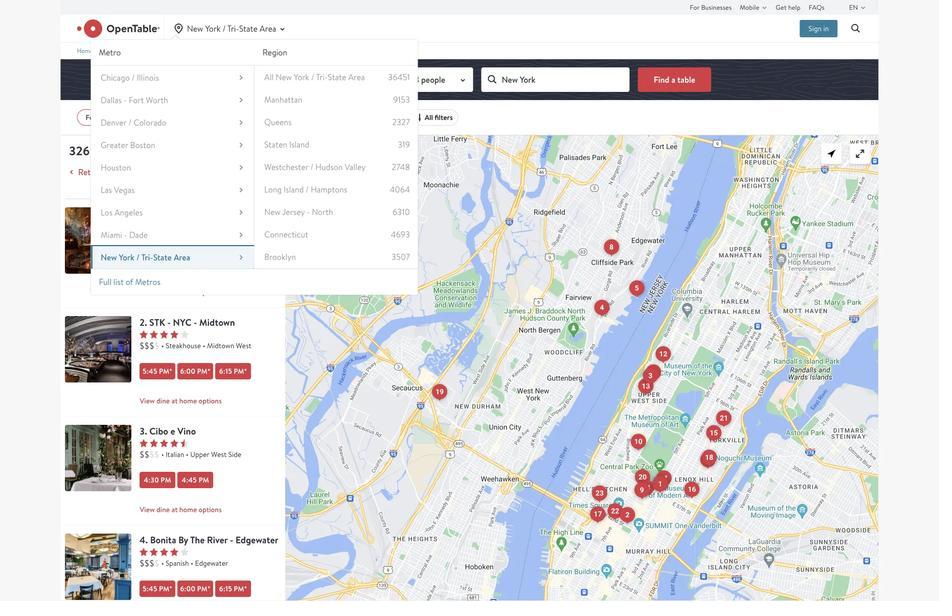 Task type: locate. For each thing, give the bounding box(es) containing it.
for
[[690, 3, 700, 12]]

3 at from the top
[[171, 506, 177, 515]]

area inside 'new york / tri-state area' dropdown button
[[260, 23, 276, 34]]

boston
[[130, 140, 155, 151]]

new york / tri-state area button
[[173, 15, 289, 42]]

6:00 pm
[[339, 74, 370, 85], [181, 258, 209, 268]]

west inside $$ $$ • italian • upper west side
[[211, 450, 226, 460]]

- left dade in the top of the page
[[124, 230, 127, 241]]

edgewater
[[235, 534, 278, 547], [195, 559, 228, 569]]

$
[[154, 341, 159, 352], [154, 559, 159, 569]]

1 vertical spatial island
[[284, 184, 304, 195]]

6:00
[[339, 74, 357, 85], [181, 258, 197, 268], [180, 367, 195, 377], [180, 585, 195, 595]]

1 vertical spatial view dine at home options button
[[139, 394, 286, 409]]

6:00 pm left 36451
[[339, 74, 370, 85]]

8 for 8
[[610, 243, 614, 252]]

metro up illinois
[[128, 50, 150, 61]]

for businesses button
[[690, 0, 732, 14]]

6:15 down east
[[220, 258, 233, 268]]

a photo of tao uptown restaurant image
[[65, 208, 131, 274]]

Please input a Location, Restaurant or Cuisine field
[[482, 68, 630, 92]]

new york / tri-state area up region
[[187, 23, 276, 34]]

filters
[[435, 113, 453, 122]]

/ inside new york / tri-state area link
[[136, 252, 140, 263]]

2 vertical spatial area
[[174, 252, 190, 263]]

2 vertical spatial dine
[[156, 506, 170, 515]]

island
[[289, 139, 309, 150], [284, 184, 304, 195]]

6:00 pm * down $$$ $ • spanish • edgewater at left
[[180, 585, 210, 595]]

1 vertical spatial options
[[198, 397, 222, 406]]

6:15
[[220, 258, 233, 268], [219, 367, 232, 377], [219, 585, 232, 595]]

1 vertical spatial dine
[[156, 397, 170, 406]]

0 vertical spatial area
[[260, 23, 276, 34]]

0 horizontal spatial edgewater
[[195, 559, 228, 569]]

all inside new york / tri-state area regions menu
[[264, 72, 274, 82]]

2327
[[392, 117, 410, 127]]

area inside new york / tri-state area link
[[174, 252, 190, 263]]

all left filters
[[425, 113, 433, 122]]

dallas
[[101, 95, 122, 106]]

2 horizontal spatial state
[[328, 72, 346, 82]]

4. bonita by the river - edgewater
[[139, 534, 278, 547]]

0 vertical spatial 6:15 pm *
[[219, 367, 247, 377]]

united
[[104, 47, 122, 55]]

view dine at home options for vino
[[139, 506, 222, 515]]

4 stars image for bonita
[[139, 549, 188, 557]]

view dine at home options up nyc
[[139, 288, 222, 297]]

1 horizontal spatial 8
[[610, 243, 614, 252]]

24 button
[[701, 453, 716, 469]]

1 vertical spatial home
[[179, 397, 197, 406]]

0 horizontal spatial 8
[[415, 74, 419, 85]]

1 vertical spatial list
[[114, 277, 124, 288]]

edgewater down 4. bonita by the river - edgewater
[[195, 559, 228, 569]]

2 list from the top
[[114, 277, 124, 288]]

2 home from the top
[[179, 397, 197, 406]]

1 vertical spatial 4 stars image
[[139, 549, 188, 557]]

- right nyc
[[194, 316, 197, 329]]

21
[[720, 415, 728, 423]]

york up atlanta metro link
[[205, 23, 221, 34]]

1 vertical spatial edgewater
[[195, 559, 228, 569]]

5:45 down $$$ $ • spanish • edgewater at left
[[142, 585, 157, 595]]

0 vertical spatial 6:00 pm *
[[180, 367, 210, 377]]

chicago
[[101, 72, 130, 83]]

2 horizontal spatial tri-
[[316, 72, 328, 82]]

15 button
[[707, 426, 722, 442]]

- left fort
[[124, 95, 127, 106]]

1 vertical spatial 6:15
[[219, 367, 232, 377]]

5:45 pm
[[144, 258, 171, 268]]

new inside metros menu
[[101, 252, 117, 263]]

2 at from the top
[[171, 397, 177, 406]]

6:15 pm * for midtown
[[219, 367, 247, 377]]

denver / colorado link
[[91, 112, 254, 134]]

1 vertical spatial new york / tri-state area
[[101, 252, 190, 263]]

$ down stk
[[154, 341, 159, 352]]

1 vertical spatial all
[[425, 113, 433, 122]]

new left jersey
[[264, 207, 280, 217]]

map region
[[172, 31, 940, 602]]

people
[[421, 74, 446, 85]]

home up 2. stk - nyc - midtown
[[179, 288, 197, 297]]

3 home from the top
[[179, 506, 197, 515]]

1 vertical spatial 6:15 pm *
[[219, 585, 247, 595]]

midtown inside $$$ $ • steakhouse • midtown west
[[207, 341, 234, 351]]

2748
[[392, 162, 410, 172]]

$$$ down the 1.
[[139, 232, 154, 243]]

dine down 5:45 pm
[[156, 288, 170, 297]]

None field
[[482, 68, 630, 92]]

1 at from the top
[[171, 288, 177, 297]]

at for vino
[[171, 506, 177, 515]]

island right staten
[[289, 139, 309, 150]]

2 vertical spatial view dine at home options
[[139, 506, 222, 515]]

1 vertical spatial 5:45
[[142, 367, 157, 377]]

4064
[[390, 184, 410, 195]]

dine up bonita
[[156, 506, 170, 515]]

1 vertical spatial tri-
[[316, 72, 328, 82]]

$$$ down 2.
[[139, 341, 154, 352]]

home for nyc
[[179, 397, 197, 406]]

0 vertical spatial at
[[171, 288, 177, 297]]

new down miami
[[101, 252, 117, 263]]

2 5:45 pm * from the top
[[142, 585, 172, 595]]

list right to
[[114, 167, 124, 178]]

$$$ down 4.
[[139, 559, 154, 569]]

miami
[[101, 230, 122, 241]]

tri- inside new york / tri-state area regions menu
[[316, 72, 328, 82]]

west inside $$$ $ • steakhouse • midtown west
[[236, 341, 251, 351]]

metros menu
[[91, 44, 255, 292]]

4 stars image down bonita
[[139, 549, 188, 557]]

6:15 pm
[[220, 258, 245, 268]]

state inside menu
[[328, 72, 346, 82]]

3 view from the top
[[139, 506, 155, 515]]

1 $ from the top
[[154, 341, 159, 352]]

$$$ $ • spanish • edgewater
[[139, 559, 228, 569]]

westchester / hudson valley
[[264, 162, 366, 172]]

6:00 inside 6:00 pm link
[[181, 258, 197, 268]]

hudson
[[315, 162, 343, 172]]

- inside dallas - fort worth link
[[124, 95, 127, 106]]

midtown for •
[[207, 341, 234, 351]]

6310
[[393, 207, 410, 217]]

of
[[126, 277, 133, 288]]

york inside new york / tri-state area link
[[119, 252, 134, 263]]

0 horizontal spatial west
[[211, 450, 226, 460]]

area up region
[[260, 23, 276, 34]]

3 $$$ from the top
[[139, 559, 154, 569]]

1 6:15 pm * from the top
[[219, 367, 247, 377]]

0 vertical spatial midtown
[[202, 232, 230, 242]]

long island / hamptons
[[264, 184, 347, 195]]

2 vertical spatial state
[[153, 252, 172, 263]]

2 vertical spatial midtown
[[207, 341, 234, 351]]

6:00 pm * for nyc
[[180, 367, 210, 377]]

view dine at home options button down 6:00 pm link
[[139, 285, 286, 300]]

1 vertical spatial york
[[294, 72, 309, 82]]

10 button
[[631, 435, 646, 451]]

view dine at home options
[[139, 288, 222, 297], [139, 397, 222, 406], [139, 506, 222, 515]]

21 button
[[717, 411, 732, 427]]

home down 4:45
[[179, 506, 197, 515]]

6:00 pm * down $$$ $ • steakhouse • midtown west
[[180, 367, 210, 377]]

2 vertical spatial $$$
[[139, 559, 154, 569]]

1 vertical spatial view dine at home options
[[139, 397, 222, 406]]

$ for stk
[[154, 341, 159, 352]]

home for vino
[[179, 506, 197, 515]]

1 vertical spatial 8
[[610, 243, 614, 252]]

1 6:00 pm * from the top
[[180, 367, 210, 377]]

3 view dine at home options from the top
[[139, 506, 222, 515]]

1 vertical spatial at
[[171, 397, 177, 406]]

0 horizontal spatial all
[[264, 72, 274, 82]]

2 vertical spatial view
[[139, 506, 155, 515]]

- inside new york / tri-state area regions menu
[[307, 207, 310, 217]]

•
[[161, 232, 164, 242], [198, 232, 201, 242], [161, 341, 164, 351], [202, 341, 205, 351], [161, 450, 164, 460], [186, 450, 188, 460], [161, 559, 164, 569], [190, 559, 193, 569]]

0 vertical spatial state
[[239, 23, 258, 34]]

1 horizontal spatial edgewater
[[235, 534, 278, 547]]

0 vertical spatial 6:00 pm
[[339, 74, 370, 85]]

1 vertical spatial 6:00 pm *
[[180, 585, 210, 595]]

0 horizontal spatial york
[[119, 252, 134, 263]]

0 vertical spatial home
[[179, 288, 197, 297]]

area
[[260, 23, 276, 34], [348, 72, 365, 82], [174, 252, 190, 263]]

1 vertical spatial $
[[154, 559, 159, 569]]

0 vertical spatial 5:45
[[144, 258, 159, 268]]

2 $ from the top
[[154, 559, 159, 569]]

midtown right steakhouse on the left bottom of page
[[207, 341, 234, 351]]

view dine at home options button
[[139, 285, 286, 300], [139, 394, 286, 409], [139, 503, 286, 518]]

2 6:00 pm * from the top
[[180, 585, 210, 595]]

midtown left east
[[202, 232, 230, 242]]

1 vertical spatial view
[[139, 397, 155, 406]]

dine up cibo
[[156, 397, 170, 406]]

greater boston link
[[91, 134, 254, 157]]

17 button
[[591, 507, 606, 523]]

0 vertical spatial 5:45 pm *
[[142, 367, 172, 377]]

orange county link
[[91, 269, 254, 292]]

1 vertical spatial 6:00 pm
[[181, 258, 209, 268]]

0 vertical spatial new york / tri-state area
[[187, 23, 276, 34]]

2 view from the top
[[139, 397, 155, 406]]

4:45
[[181, 476, 197, 486]]

16 button
[[685, 482, 700, 498]]

1 $$ from the left
[[139, 450, 149, 460]]

0 horizontal spatial 6:00 pm
[[181, 258, 209, 268]]

2 options from the top
[[198, 397, 222, 406]]

all filters
[[425, 113, 453, 122]]

0 horizontal spatial state
[[153, 252, 172, 263]]

1 view from the top
[[139, 288, 155, 297]]

1 vertical spatial midtown
[[199, 316, 235, 329]]

midtown up $$$ $ • steakhouse • midtown west
[[199, 316, 235, 329]]

view dine at home options button up 4. bonita by the river - edgewater
[[139, 503, 286, 518]]

atlanta metro link
[[91, 44, 254, 67]]

6:00 pm down asian
[[181, 258, 209, 268]]

0 horizontal spatial area
[[174, 252, 190, 263]]

island for long
[[284, 184, 304, 195]]

2 4 stars image from the top
[[139, 549, 188, 557]]

0 vertical spatial 4 stars image
[[139, 331, 188, 339]]

0 vertical spatial island
[[289, 139, 309, 150]]

22 button
[[608, 504, 623, 520]]

help
[[789, 3, 801, 12]]

1 vertical spatial $$$
[[139, 341, 154, 352]]

2 vertical spatial at
[[171, 506, 177, 515]]

home up vino on the left bottom
[[179, 397, 197, 406]]

0 vertical spatial 8
[[415, 74, 419, 85]]

1 vertical spatial area
[[348, 72, 365, 82]]

worth
[[146, 95, 168, 106]]

23
[[596, 490, 604, 498]]

6:15 for -
[[219, 585, 232, 595]]

6:00 pm * for the
[[180, 585, 210, 595]]

all down region
[[264, 72, 274, 82]]

5:45 pm * down spanish
[[142, 585, 172, 595]]

at up bonita
[[171, 506, 177, 515]]

state
[[239, 23, 258, 34], [328, 72, 346, 82], [153, 252, 172, 263]]

dine for vino
[[156, 506, 170, 515]]

view down 4:30
[[139, 506, 155, 515]]

1 horizontal spatial tri-
[[228, 23, 239, 34]]

ranked
[[244, 184, 265, 193]]

3 view dine at home options button from the top
[[139, 503, 286, 518]]

1 0 from the left
[[286, 135, 291, 146]]

0 vertical spatial list
[[114, 167, 124, 178]]

at right metros
[[171, 288, 177, 297]]

$ left spanish
[[154, 559, 159, 569]]

orange county
[[101, 275, 156, 286]]

2 vertical spatial tri-
[[141, 252, 153, 263]]

1 horizontal spatial all
[[425, 113, 433, 122]]

side
[[228, 450, 241, 460]]

area inside new york / tri-state area regions menu
[[348, 72, 365, 82]]

0 vertical spatial $$$
[[139, 232, 154, 243]]

24
[[704, 456, 712, 465]]

view dine at home options up by
[[139, 506, 222, 515]]

las
[[101, 185, 112, 196]]

all for all new york / tri-state area
[[264, 72, 274, 82]]

• left pan- at the top of the page
[[161, 232, 164, 242]]

2 vertical spatial york
[[119, 252, 134, 263]]

- left the north
[[307, 207, 310, 217]]

17
[[594, 511, 602, 519]]

home
[[179, 288, 197, 297], [179, 397, 197, 406], [179, 506, 197, 515]]

0 horizontal spatial metro
[[99, 47, 121, 58]]

find a table button
[[638, 68, 712, 92]]

upper
[[190, 450, 209, 460]]

faqs button
[[809, 0, 825, 14]]

4 stars image for stk
[[139, 331, 188, 339]]

1 horizontal spatial west
[[236, 341, 251, 351]]

view down county at the top of the page
[[139, 288, 155, 297]]

0 vertical spatial edgewater
[[235, 534, 278, 547]]

0 vertical spatial tri-
[[228, 23, 239, 34]]

as
[[367, 149, 374, 159]]

1 view dine at home options button from the top
[[139, 285, 286, 300]]

2 6:15 pm * from the top
[[219, 585, 247, 595]]

island right the long
[[284, 184, 304, 195]]

return
[[78, 167, 102, 178]]

0 vertical spatial options
[[198, 288, 222, 297]]

1 4 stars image from the top
[[139, 331, 188, 339]]

search icon image
[[850, 23, 863, 35]]

2 vertical spatial home
[[179, 506, 197, 515]]

$$$
[[139, 232, 154, 243], [139, 341, 154, 352], [139, 559, 154, 569]]

midtown
[[202, 232, 230, 242], [199, 316, 235, 329], [207, 341, 234, 351]]

0 0
[[286, 135, 296, 146]]

all inside button
[[425, 113, 433, 122]]

0 vertical spatial dine
[[156, 288, 170, 297]]

all for all filters
[[425, 113, 433, 122]]

• right asian
[[198, 232, 201, 242]]

1 list from the top
[[114, 167, 124, 178]]

denver / colorado
[[101, 117, 166, 128]]

1 5:45 pm * from the top
[[142, 367, 172, 377]]

denver
[[101, 117, 126, 128]]

edgewater right river
[[235, 534, 278, 547]]

new up atlanta metro link
[[187, 23, 203, 34]]

at up "e"
[[171, 397, 177, 406]]

2 dine from the top
[[156, 397, 170, 406]]

2 view dine at home options button from the top
[[139, 394, 286, 409]]

italian
[[165, 450, 184, 460]]

2 $$ from the left
[[149, 450, 159, 460]]

3.
[[139, 425, 147, 438]]

view dine at home options button for nyc
[[139, 394, 286, 409]]

0 vertical spatial $
[[154, 341, 159, 352]]

2 vertical spatial 5:45
[[142, 585, 157, 595]]

area down asian
[[174, 252, 190, 263]]

5:45 for bonita
[[142, 585, 157, 595]]

miami - dade link
[[91, 224, 254, 247]]

results
[[222, 184, 243, 193]]

• down 4.6 stars image
[[161, 450, 164, 460]]

new york / tri-state area up county at the top of the page
[[101, 252, 190, 263]]

a photo of stk - nyc - midtown restaurant image
[[65, 317, 131, 383]]

view dine at home options up vino on the left bottom
[[139, 397, 222, 406]]

view dine at home options button up vino on the left bottom
[[139, 394, 286, 409]]

restaurants
[[93, 142, 156, 159]]

2 vertical spatial options
[[198, 506, 222, 515]]

1 dine from the top
[[156, 288, 170, 297]]

2 vertical spatial 6:15
[[219, 585, 232, 595]]

6:15 down $$$ $ • spanish • edgewater at left
[[219, 585, 232, 595]]

0 horizontal spatial tri-
[[141, 252, 153, 263]]

2 horizontal spatial area
[[348, 72, 365, 82]]

8 inside button
[[610, 243, 614, 252]]

faqs
[[809, 3, 825, 12]]

new york / tri-state area regions menu
[[255, 66, 418, 291]]

1 home from the top
[[179, 288, 197, 297]]

opentable logo image
[[77, 19, 160, 38]]

6:15 down $$$ $ • steakhouse • midtown west
[[219, 367, 232, 377]]

5:45
[[144, 258, 159, 268], [142, 367, 157, 377], [142, 585, 157, 595]]

- right stk
[[167, 316, 171, 329]]

1 horizontal spatial york
[[205, 23, 221, 34]]

3 options from the top
[[198, 506, 222, 515]]

5:45 down 2.
[[142, 367, 157, 377]]

list left of
[[114, 277, 124, 288]]

2 $$$ from the top
[[139, 341, 154, 352]]

full list of metros
[[99, 277, 161, 288]]

5:45 up county at the top of the page
[[144, 258, 159, 268]]

metro left states at the top of the page
[[99, 47, 121, 58]]

0 vertical spatial view dine at home options
[[139, 288, 222, 297]]

york up manhattan
[[294, 72, 309, 82]]

5:45 pm * down steakhouse on the left bottom of page
[[142, 367, 172, 377]]

4693
[[391, 229, 410, 240]]

3 dine from the top
[[156, 506, 170, 515]]

0 vertical spatial west
[[236, 341, 251, 351]]

5:45 pm * for bonita
[[142, 585, 172, 595]]

view up the 3.
[[139, 397, 155, 406]]

4 stars image
[[139, 331, 188, 339], [139, 549, 188, 557]]

4 stars image down stk
[[139, 331, 188, 339]]

0 vertical spatial 6:15
[[220, 258, 233, 268]]

1 horizontal spatial metro
[[128, 50, 150, 61]]

2 vertical spatial view dine at home options button
[[139, 503, 286, 518]]

list
[[114, 167, 124, 178], [114, 277, 124, 288]]

6:00 pm link
[[177, 255, 213, 271]]

1 horizontal spatial area
[[260, 23, 276, 34]]

2 0 from the left
[[291, 135, 296, 146]]

area left 36451
[[348, 72, 365, 82]]

5:45 pm *
[[142, 367, 172, 377], [142, 585, 172, 595]]

6:15 pm link
[[215, 255, 251, 271]]

0 right staten
[[291, 135, 296, 146]]

1 vertical spatial state
[[328, 72, 346, 82]]

1 vertical spatial 5:45 pm *
[[142, 585, 172, 595]]

1 horizontal spatial state
[[239, 23, 258, 34]]

0 vertical spatial view
[[139, 288, 155, 297]]

1 vertical spatial west
[[211, 450, 226, 460]]

0 down queens
[[286, 135, 291, 146]]

0 vertical spatial view dine at home options button
[[139, 285, 286, 300]]

2 horizontal spatial york
[[294, 72, 309, 82]]

0 vertical spatial all
[[264, 72, 274, 82]]

list inside new york / tri-state area navigation
[[114, 277, 124, 288]]

0 vertical spatial york
[[205, 23, 221, 34]]

york down the miami - dade
[[119, 252, 134, 263]]

2 view dine at home options from the top
[[139, 397, 222, 406]]

houston
[[101, 162, 131, 173]]

/ inside denver / colorado link
[[128, 117, 131, 128]]



Task type: vqa. For each thing, say whether or not it's contained in the screenshot.
9:30 PM "link"
no



Task type: describe. For each thing, give the bounding box(es) containing it.
atlanta
[[101, 50, 126, 61]]

5:45 pm link
[[139, 255, 175, 271]]

7
[[652, 369, 656, 377]]

york inside new york / tri-state area regions menu
[[294, 72, 309, 82]]

list inside button
[[114, 167, 124, 178]]

/ inside chicago / illinois link
[[132, 72, 135, 83]]

3507
[[391, 252, 410, 262]]

fort
[[129, 95, 144, 106]]

• pan-asian • midtown east
[[161, 232, 244, 242]]

2 button
[[620, 508, 635, 524]]

4.
[[139, 534, 148, 547]]

the
[[190, 534, 205, 547]]

metro inside menu
[[128, 50, 150, 61]]

location detection icon image
[[826, 148, 838, 160]]

view for vino
[[139, 506, 155, 515]]

- inside miami - dade link
[[124, 230, 127, 241]]

full list of metros link
[[99, 277, 161, 288]]

miami - dade
[[101, 230, 148, 241]]

edgewater inside $$$ $ • spanish • edgewater
[[195, 559, 228, 569]]

3 button
[[643, 369, 658, 385]]

table
[[678, 74, 696, 85]]

11 button
[[657, 471, 672, 487]]

- right river
[[230, 534, 233, 547]]

tri- inside 'new york / tri-state area' dropdown button
[[228, 23, 239, 34]]

• right italian
[[186, 450, 188, 460]]

river
[[207, 534, 228, 547]]

spanish
[[165, 559, 189, 569]]

7 button
[[646, 365, 661, 381]]

view dine at home options for nyc
[[139, 397, 222, 406]]

e
[[170, 425, 175, 438]]

4
[[600, 304, 604, 312]]

1 horizontal spatial 6:00 pm
[[339, 74, 370, 85]]

19 button
[[432, 385, 448, 401]]

westchester
[[264, 162, 308, 172]]

new york / tri-state area inside metros menu
[[101, 252, 190, 263]]

move
[[380, 149, 400, 159]]

options for nyc
[[198, 397, 222, 406]]

new up manhattan
[[276, 72, 292, 82]]

22
[[611, 508, 620, 516]]

greater
[[101, 140, 128, 151]]

20
[[639, 474, 647, 482]]

east
[[231, 232, 244, 242]]

• right spanish
[[190, 559, 193, 569]]

5:45 for stk
[[142, 367, 157, 377]]

2
[[626, 512, 630, 520]]

jersey
[[282, 207, 305, 217]]

• right steakhouse on the left bottom of page
[[202, 341, 205, 351]]

for businesses
[[690, 3, 732, 12]]

midtown for -
[[199, 316, 235, 329]]

1. tao uptown
[[139, 207, 199, 220]]

15
[[710, 429, 718, 438]]

326 restaurants available
[[69, 142, 205, 159]]

6:15 pm * for -
[[219, 585, 247, 595]]

state inside metros menu
[[153, 252, 172, 263]]

36451
[[388, 72, 410, 82]]

bonita
[[150, 534, 176, 547]]

search as i move
[[341, 149, 400, 159]]

angeles
[[114, 207, 143, 218]]

metros
[[135, 277, 161, 288]]

houston link
[[91, 157, 254, 179]]

home link
[[77, 47, 93, 55]]

how are featured results ranked
[[165, 184, 265, 193]]

13
[[642, 383, 650, 391]]

united states
[[104, 47, 140, 55]]

new inside dropdown button
[[187, 23, 203, 34]]

sign
[[809, 24, 822, 33]]

available
[[159, 142, 205, 159]]

west for 3. cibo e vino
[[211, 450, 226, 460]]

3. cibo e vino
[[139, 425, 196, 438]]

view dine at home options button for vino
[[139, 503, 286, 518]]

sign in button
[[800, 20, 838, 37]]

18 button
[[702, 451, 717, 466]]

$$$ for 4.
[[139, 559, 154, 569]]

featured
[[193, 184, 220, 193]]

los angeles link
[[91, 202, 254, 224]]

view
[[126, 167, 142, 178]]

a photo of bonita by the river - edgewater restaurant image
[[65, 534, 131, 601]]

west for 2. stk - nyc - midtown
[[236, 341, 251, 351]]

at for nyc
[[171, 397, 177, 406]]

9 button
[[635, 483, 650, 499]]

are
[[181, 184, 191, 193]]

island for staten
[[289, 139, 309, 150]]

new york / tri-state area inside dropdown button
[[187, 23, 276, 34]]

/ inside 'new york / tri-state area' dropdown button
[[223, 23, 226, 34]]

• left steakhouse on the left bottom of page
[[161, 341, 164, 351]]

chicago / illinois link
[[91, 67, 254, 89]]

• left spanish
[[161, 559, 164, 569]]

4.6 stars image
[[139, 440, 188, 448]]

in
[[824, 24, 829, 33]]

las vegas link
[[91, 179, 254, 202]]

4:30
[[144, 476, 159, 486]]

11
[[660, 475, 669, 483]]

13 button
[[639, 379, 654, 395]]

chicago / illinois
[[101, 72, 159, 83]]

how
[[165, 184, 179, 193]]

staten
[[264, 139, 287, 150]]

4:30 pm
[[144, 476, 171, 486]]

$$$ $ • steakhouse • midtown west
[[139, 341, 251, 352]]

8 for 8 people
[[415, 74, 419, 85]]

1 view dine at home options from the top
[[139, 288, 222, 297]]

new york / tri-state area navigation
[[91, 15, 418, 295]]

6:15 for midtown
[[219, 367, 232, 377]]

las vegas
[[101, 185, 135, 196]]

1 options from the top
[[198, 288, 222, 297]]

dade
[[129, 230, 148, 241]]

8 button
[[604, 240, 620, 255]]

$ for bonita
[[154, 559, 159, 569]]

long
[[264, 184, 282, 195]]

$$$ for 2.
[[139, 341, 154, 352]]

1 $$$ from the top
[[139, 232, 154, 243]]

5:45 pm * for stk
[[142, 367, 172, 377]]

new york / tri-state area link
[[91, 247, 254, 269]]

mobile
[[740, 3, 760, 12]]

9
[[640, 487, 644, 495]]

tri- inside new york / tri-state area link
[[141, 252, 153, 263]]

state inside dropdown button
[[239, 23, 258, 34]]

to
[[104, 167, 112, 178]]

greater boston
[[101, 140, 155, 151]]

14
[[643, 485, 651, 493]]

view for nyc
[[139, 397, 155, 406]]

find
[[654, 74, 670, 85]]

york inside 'new york / tri-state area' dropdown button
[[205, 23, 221, 34]]

get help
[[776, 3, 801, 12]]

brooklyn
[[264, 252, 296, 262]]

en button
[[850, 0, 870, 14]]

a photo of cibo e vino restaurant image
[[65, 426, 131, 492]]

6
[[659, 480, 663, 488]]

dine for nyc
[[156, 397, 170, 406]]

options for vino
[[198, 506, 222, 515]]



